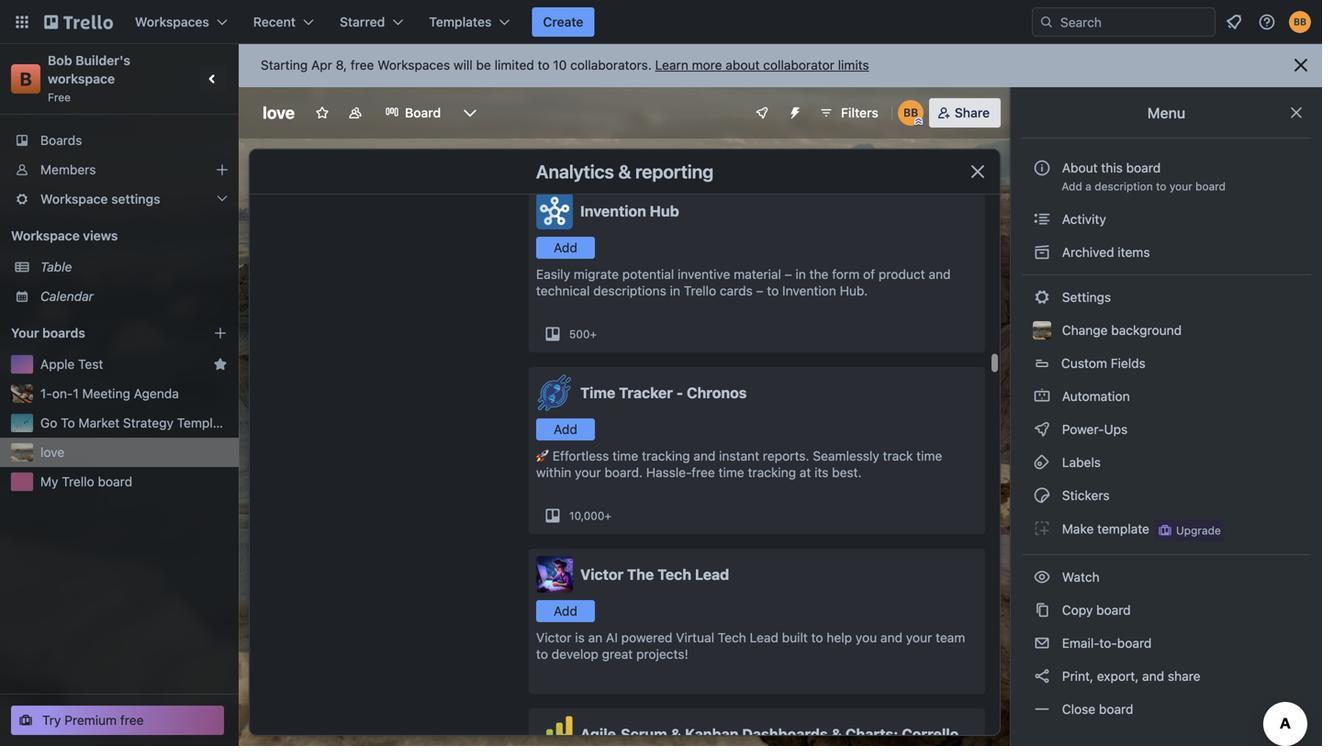 Task type: describe. For each thing, give the bounding box(es) containing it.
& for reporting
[[618, 161, 631, 182]]

templates
[[429, 14, 492, 29]]

email-to-board
[[1059, 636, 1152, 651]]

to inside easily migrate potential inventive material – in the form of product and technical descriptions in trello cards – to invention hub.
[[767, 283, 779, 298]]

email-to-board link
[[1022, 629, 1311, 658]]

labels
[[1059, 455, 1101, 470]]

background
[[1111, 323, 1182, 338]]

2 horizontal spatial time
[[916, 448, 942, 464]]

primary element
[[0, 0, 1322, 44]]

close board link
[[1022, 695, 1311, 724]]

Search field
[[1054, 8, 1215, 36]]

print, export, and share
[[1059, 669, 1200, 684]]

create button
[[532, 7, 594, 37]]

add for victor the tech lead
[[554, 604, 577, 619]]

apple
[[40, 357, 75, 372]]

sm image for watch
[[1033, 568, 1051, 587]]

board.
[[604, 465, 643, 480]]

sm image for email-to-board
[[1033, 634, 1051, 653]]

your boards
[[11, 325, 85, 341]]

your inside about this board add a description to your board
[[1169, 180, 1192, 193]]

reports.
[[763, 448, 809, 464]]

settings
[[111, 191, 160, 207]]

automation link
[[1022, 382, 1311, 411]]

to
[[61, 415, 75, 431]]

free inside try premium free button
[[120, 713, 144, 728]]

potential
[[622, 267, 674, 282]]

corrello
[[902, 726, 959, 743]]

8,
[[336, 57, 347, 73]]

invention hub
[[580, 202, 679, 220]]

victor for victor is an ai powered virtual tech lead built to help you and your team to develop great projects!
[[536, 630, 572, 645]]

the
[[809, 267, 829, 282]]

learn more about collaborator limits link
[[655, 57, 869, 73]]

within
[[536, 465, 571, 480]]

try premium free button
[[11, 706, 224, 735]]

board down export,
[[1099, 702, 1133, 717]]

calendar link
[[40, 287, 228, 306]]

lead inside victor is an ai powered virtual tech lead built to help you and your team to develop great projects!
[[750, 630, 778, 645]]

time
[[580, 384, 615, 402]]

1 vertical spatial bob builder (bobbuilder40) image
[[898, 100, 923, 126]]

tech inside victor is an ai powered virtual tech lead built to help you and your team to develop great projects!
[[718, 630, 746, 645]]

market
[[78, 415, 120, 431]]

about
[[726, 57, 760, 73]]

-
[[676, 384, 683, 402]]

1 horizontal spatial workspaces
[[377, 57, 450, 73]]

stickers link
[[1022, 481, 1311, 510]]

easily migrate potential inventive material – in the form of product and technical descriptions in trello cards – to invention hub.
[[536, 267, 951, 298]]

activity link
[[1022, 205, 1311, 234]]

labels link
[[1022, 448, 1311, 477]]

inventive
[[678, 267, 730, 282]]

settings
[[1059, 290, 1111, 305]]

table link
[[40, 258, 228, 276]]

and inside print, export, and share link
[[1142, 669, 1164, 684]]

love inside board name text box
[[263, 103, 295, 123]]

migrate
[[574, 267, 619, 282]]

powered
[[621, 630, 672, 645]]

calendar
[[40, 289, 94, 304]]

power-
[[1062, 422, 1104, 437]]

0 notifications image
[[1223, 11, 1245, 33]]

settings link
[[1022, 283, 1311, 312]]

board inside 'link'
[[1117, 636, 1152, 651]]

+ for time
[[605, 510, 611, 522]]

sm image for close board
[[1033, 701, 1051, 719]]

limited
[[495, 57, 534, 73]]

and inside victor is an ai powered virtual tech lead built to help you and your team to develop great projects!
[[880, 630, 902, 645]]

on-
[[52, 386, 73, 401]]

1 vertical spatial love
[[40, 445, 64, 460]]

of
[[863, 267, 875, 282]]

change background link
[[1022, 316, 1311, 345]]

print,
[[1062, 669, 1093, 684]]

go to market strategy template
[[40, 415, 231, 431]]

workspace views
[[11, 228, 118, 243]]

starting apr 8, free workspaces will be limited to 10 collaborators. learn more about collaborator limits
[[261, 57, 869, 73]]

this
[[1101, 160, 1123, 175]]

reporting
[[635, 161, 714, 182]]

ups
[[1104, 422, 1128, 437]]

automation
[[1059, 389, 1130, 404]]

print, export, and share link
[[1022, 662, 1311, 691]]

0 vertical spatial in
[[796, 267, 806, 282]]

0 horizontal spatial in
[[670, 283, 680, 298]]

to left 10
[[538, 57, 550, 73]]

sm image for print, export, and share
[[1033, 667, 1051, 686]]

my trello board link
[[40, 473, 228, 491]]

back to home image
[[44, 7, 113, 37]]

to left help
[[811, 630, 823, 645]]

archived
[[1062, 245, 1114, 260]]

board
[[405, 105, 441, 120]]

try premium free
[[42, 713, 144, 728]]

watch
[[1059, 570, 1103, 585]]

10,000
[[569, 510, 605, 522]]

export,
[[1097, 669, 1139, 684]]

analytics
[[536, 161, 614, 182]]

0 horizontal spatial invention
[[580, 202, 646, 220]]

collaborators.
[[570, 57, 652, 73]]

upgrade
[[1176, 524, 1221, 537]]

starting
[[261, 57, 308, 73]]

limits
[[838, 57, 869, 73]]

great
[[602, 647, 633, 662]]

b
[[20, 68, 32, 90]]

add button for time
[[536, 419, 595, 441]]

starred
[[340, 14, 385, 29]]

activity
[[1059, 212, 1106, 227]]

email-
[[1062, 636, 1099, 651]]

workspace navigation collapse icon image
[[200, 66, 226, 92]]

make template
[[1059, 522, 1149, 537]]

description
[[1095, 180, 1153, 193]]

a
[[1085, 180, 1091, 193]]

best.
[[832, 465, 862, 480]]

builder's
[[75, 53, 130, 68]]

is
[[575, 630, 585, 645]]

0 vertical spatial lead
[[695, 566, 729, 583]]

workspaces inside popup button
[[135, 14, 209, 29]]

🚀 effortless time tracking and instant reports. seamlessly track time within your board. hassle-free time tracking at its best.
[[536, 448, 942, 480]]



Task type: locate. For each thing, give the bounding box(es) containing it.
trello down the 'inventive'
[[684, 283, 716, 298]]

add button up easily
[[536, 237, 595, 259]]

cards
[[720, 283, 753, 298]]

2 vertical spatial add button
[[536, 600, 595, 622]]

0 horizontal spatial time
[[612, 448, 638, 464]]

love left star or unstar board icon
[[263, 103, 295, 123]]

2 sm image from the top
[[1033, 288, 1051, 307]]

2 vertical spatial your
[[906, 630, 932, 645]]

to inside about this board add a description to your board
[[1156, 180, 1166, 193]]

custom
[[1061, 356, 1107, 371]]

1 horizontal spatial tech
[[718, 630, 746, 645]]

invention
[[580, 202, 646, 220], [782, 283, 836, 298]]

10,000 +
[[569, 510, 611, 522]]

2 horizontal spatial your
[[1169, 180, 1192, 193]]

tracking down reports.
[[748, 465, 796, 480]]

0 vertical spatial victor
[[580, 566, 624, 583]]

apr
[[311, 57, 332, 73]]

1 vertical spatial trello
[[62, 474, 94, 489]]

sm image for archived items
[[1033, 243, 1051, 262]]

1 horizontal spatial lead
[[750, 630, 778, 645]]

share
[[955, 105, 990, 120]]

sm image left labels on the bottom of the page
[[1033, 454, 1051, 472]]

bob
[[48, 53, 72, 68]]

archived items link
[[1022, 238, 1311, 267]]

1-
[[40, 386, 52, 401]]

& for kanban
[[671, 726, 681, 743]]

boards
[[40, 133, 82, 148]]

and inside 🚀 effortless time tracking and instant reports. seamlessly track time within your board. hassle-free time tracking at its best.
[[693, 448, 716, 464]]

board up description at top right
[[1126, 160, 1161, 175]]

1 horizontal spatial victor
[[580, 566, 624, 583]]

2 sm image from the top
[[1033, 387, 1051, 406]]

0 horizontal spatial workspaces
[[135, 14, 209, 29]]

add board image
[[213, 326, 228, 341]]

board up activity link
[[1195, 180, 1226, 193]]

and left share
[[1142, 669, 1164, 684]]

0 horizontal spatial tech
[[657, 566, 691, 583]]

sm image left stickers
[[1033, 487, 1051, 505]]

items
[[1118, 245, 1150, 260]]

3 sm image from the top
[[1033, 420, 1051, 439]]

invention inside easily migrate potential inventive material – in the form of product and technical descriptions in trello cards – to invention hub.
[[782, 283, 836, 298]]

1-on-1 meeting agenda
[[40, 386, 179, 401]]

sm image for activity
[[1033, 210, 1051, 229]]

chronos
[[687, 384, 747, 402]]

template
[[1097, 522, 1149, 537]]

1 sm image from the top
[[1033, 243, 1051, 262]]

0 vertical spatial trello
[[684, 283, 716, 298]]

3 add button from the top
[[536, 600, 595, 622]]

starred icon image
[[213, 357, 228, 372]]

automation image
[[780, 98, 806, 124]]

sm image
[[1033, 210, 1051, 229], [1033, 387, 1051, 406], [1033, 420, 1051, 439], [1033, 454, 1051, 472], [1033, 487, 1051, 505], [1033, 520, 1051, 538], [1033, 568, 1051, 587], [1033, 601, 1051, 620], [1033, 634, 1051, 653], [1033, 701, 1051, 719]]

invention down the the
[[782, 283, 836, 298]]

0 vertical spatial bob builder (bobbuilder40) image
[[1289, 11, 1311, 33]]

in left the the
[[796, 267, 806, 282]]

sm image inside copy board link
[[1033, 601, 1051, 620]]

bob builder (bobbuilder40) image
[[1289, 11, 1311, 33], [898, 100, 923, 126]]

hub.
[[840, 283, 868, 298]]

tech right the virtual
[[718, 630, 746, 645]]

sm image for automation
[[1033, 387, 1051, 406]]

be
[[476, 57, 491, 73]]

Board name text field
[[253, 98, 304, 128]]

0 vertical spatial love
[[263, 103, 295, 123]]

add button up is on the bottom left of page
[[536, 600, 595, 622]]

1 vertical spatial sm image
[[1033, 288, 1051, 307]]

🚀
[[536, 448, 549, 464]]

victor the tech lead
[[580, 566, 729, 583]]

0 vertical spatial invention
[[580, 202, 646, 220]]

strategy
[[123, 415, 173, 431]]

add up easily
[[554, 240, 577, 255]]

sm image
[[1033, 243, 1051, 262], [1033, 288, 1051, 307], [1033, 667, 1051, 686]]

copy board link
[[1022, 596, 1311, 625]]

2 horizontal spatial free
[[692, 465, 715, 480]]

agenda
[[134, 386, 179, 401]]

will
[[454, 57, 473, 73]]

analytics & reporting
[[536, 161, 714, 182]]

lead up the virtual
[[695, 566, 729, 583]]

your inside victor is an ai powered virtual tech lead built to help you and your team to develop great projects!
[[906, 630, 932, 645]]

share button
[[929, 98, 1001, 128]]

1 vertical spatial +
[[605, 510, 611, 522]]

1 vertical spatial lead
[[750, 630, 778, 645]]

0 vertical spatial workspace
[[40, 191, 108, 207]]

to down material
[[767, 283, 779, 298]]

sm image left automation
[[1033, 387, 1051, 406]]

2 add button from the top
[[536, 419, 595, 441]]

9 sm image from the top
[[1033, 634, 1051, 653]]

sm image left close
[[1033, 701, 1051, 719]]

0 horizontal spatial +
[[590, 328, 597, 341]]

apple test link
[[40, 355, 206, 374]]

copy board
[[1059, 603, 1131, 618]]

sm image left make
[[1033, 520, 1051, 538]]

recent
[[253, 14, 296, 29]]

bob builder's workspace free
[[48, 53, 134, 104]]

workspace for workspace settings
[[40, 191, 108, 207]]

sm image left archived
[[1033, 243, 1051, 262]]

workspace inside dropdown button
[[40, 191, 108, 207]]

1 horizontal spatial your
[[906, 630, 932, 645]]

1 vertical spatial tracking
[[748, 465, 796, 480]]

10
[[553, 57, 567, 73]]

time right the track
[[916, 448, 942, 464]]

1 vertical spatial your
[[575, 465, 601, 480]]

– left the the
[[785, 267, 792, 282]]

easily
[[536, 267, 570, 282]]

bob builder (bobbuilder40) image right open information menu icon
[[1289, 11, 1311, 33]]

sm image inside stickers link
[[1033, 487, 1051, 505]]

1 vertical spatial –
[[756, 283, 763, 298]]

+ for invention
[[590, 328, 597, 341]]

your up activity link
[[1169, 180, 1192, 193]]

sm image for stickers
[[1033, 487, 1051, 505]]

to up activity link
[[1156, 180, 1166, 193]]

your inside 🚀 effortless time tracking and instant reports. seamlessly track time within your board. hassle-free time tracking at its best.
[[575, 465, 601, 480]]

templates button
[[418, 7, 521, 37]]

and inside easily migrate potential inventive material – in the form of product and technical descriptions in trello cards – to invention hub.
[[929, 267, 951, 282]]

0 horizontal spatial lead
[[695, 566, 729, 583]]

add button for invention
[[536, 237, 595, 259]]

trello right my
[[62, 474, 94, 489]]

test
[[78, 357, 103, 372]]

1 vertical spatial tech
[[718, 630, 746, 645]]

free right board.
[[692, 465, 715, 480]]

victor left is on the bottom left of page
[[536, 630, 572, 645]]

workspace
[[40, 191, 108, 207], [11, 228, 80, 243]]

1 vertical spatial workspaces
[[377, 57, 450, 73]]

sm image inside automation link
[[1033, 387, 1051, 406]]

kanban
[[685, 726, 739, 743]]

power-ups
[[1059, 422, 1131, 437]]

copy
[[1062, 603, 1093, 618]]

workspace for workspace views
[[11, 228, 80, 243]]

0 horizontal spatial bob builder (bobbuilder40) image
[[898, 100, 923, 126]]

& left the kanban
[[671, 726, 681, 743]]

add button up effortless
[[536, 419, 595, 441]]

+ down board.
[[605, 510, 611, 522]]

0 vertical spatial workspaces
[[135, 14, 209, 29]]

power-ups link
[[1022, 415, 1311, 444]]

0 vertical spatial add button
[[536, 237, 595, 259]]

sm image inside labels link
[[1033, 454, 1051, 472]]

1
[[73, 386, 79, 401]]

+ down descriptions
[[590, 328, 597, 341]]

workspaces up board link
[[377, 57, 450, 73]]

sm image left the print,
[[1033, 667, 1051, 686]]

workspace settings
[[40, 191, 160, 207]]

sm image inside activity link
[[1033, 210, 1051, 229]]

customize views image
[[461, 104, 479, 122]]

starred button
[[329, 7, 414, 37]]

your left "team"
[[906, 630, 932, 645]]

5 sm image from the top
[[1033, 487, 1051, 505]]

1 horizontal spatial tracking
[[748, 465, 796, 480]]

sm image left copy
[[1033, 601, 1051, 620]]

0 horizontal spatial free
[[120, 713, 144, 728]]

sm image for make template
[[1033, 520, 1051, 538]]

and left instant
[[693, 448, 716, 464]]

0 horizontal spatial trello
[[62, 474, 94, 489]]

tracking
[[642, 448, 690, 464], [748, 465, 796, 480]]

1 horizontal spatial –
[[785, 267, 792, 282]]

6 sm image from the top
[[1033, 520, 1051, 538]]

victor left the
[[580, 566, 624, 583]]

members link
[[0, 155, 239, 185]]

in down potential
[[670, 283, 680, 298]]

template
[[177, 415, 231, 431]]

power ups image
[[755, 106, 769, 120]]

0 horizontal spatial your
[[575, 465, 601, 480]]

open information menu image
[[1258, 13, 1276, 31]]

free right 8,
[[351, 57, 374, 73]]

sm image inside print, export, and share link
[[1033, 667, 1051, 686]]

1 vertical spatial workspace
[[11, 228, 80, 243]]

menu
[[1147, 104, 1185, 122]]

10 sm image from the top
[[1033, 701, 1051, 719]]

1 vertical spatial add button
[[536, 419, 595, 441]]

add button for victor
[[536, 600, 595, 622]]

members
[[40, 162, 96, 177]]

0 vertical spatial –
[[785, 267, 792, 282]]

2 vertical spatial free
[[120, 713, 144, 728]]

develop
[[552, 647, 598, 662]]

3 sm image from the top
[[1033, 667, 1051, 686]]

bob builder (bobbuilder40) image right filters
[[898, 100, 923, 126]]

go to market strategy template link
[[40, 414, 231, 432]]

0 vertical spatial free
[[351, 57, 374, 73]]

0 vertical spatial +
[[590, 328, 597, 341]]

sm image left settings at the top right
[[1033, 288, 1051, 307]]

virtual
[[676, 630, 714, 645]]

tracking up hassle-
[[642, 448, 690, 464]]

4 sm image from the top
[[1033, 454, 1051, 472]]

change
[[1062, 323, 1108, 338]]

sm image for power-ups
[[1033, 420, 1051, 439]]

workspace
[[48, 71, 115, 86]]

board up to-
[[1096, 603, 1131, 618]]

1 vertical spatial invention
[[782, 283, 836, 298]]

2 vertical spatial sm image
[[1033, 667, 1051, 686]]

invention down "analytics & reporting"
[[580, 202, 646, 220]]

workspace settings button
[[0, 185, 239, 214]]

1 horizontal spatial bob builder (bobbuilder40) image
[[1289, 11, 1311, 33]]

sm image inside settings link
[[1033, 288, 1051, 307]]

filters button
[[813, 98, 884, 128]]

add left a
[[1062, 180, 1082, 193]]

apple test
[[40, 357, 103, 372]]

and right you
[[880, 630, 902, 645]]

8 sm image from the top
[[1033, 601, 1051, 620]]

add up is on the bottom left of page
[[554, 604, 577, 619]]

1 vertical spatial in
[[670, 283, 680, 298]]

add for invention hub
[[554, 240, 577, 255]]

board link
[[374, 98, 452, 128]]

workspace down members
[[40, 191, 108, 207]]

0 horizontal spatial &
[[618, 161, 631, 182]]

views
[[83, 228, 118, 243]]

sm image inside power-ups "link"
[[1033, 420, 1051, 439]]

0 vertical spatial your
[[1169, 180, 1192, 193]]

seamlessly
[[813, 448, 879, 464]]

close
[[1062, 702, 1095, 717]]

tracker
[[619, 384, 673, 402]]

0 vertical spatial tracking
[[642, 448, 690, 464]]

more
[[692, 57, 722, 73]]

sm image for copy board
[[1033, 601, 1051, 620]]

track
[[883, 448, 913, 464]]

sm image left power-
[[1033, 420, 1051, 439]]

bob builder (bobbuilder40) image inside primary element
[[1289, 11, 1311, 33]]

workspace up table
[[11, 228, 80, 243]]

7 sm image from the top
[[1033, 568, 1051, 587]]

sm image left the activity
[[1033, 210, 1051, 229]]

board up print, export, and share
[[1117, 636, 1152, 651]]

1 sm image from the top
[[1033, 210, 1051, 229]]

this member is an admin of this board. image
[[914, 118, 922, 126]]

descriptions
[[593, 283, 666, 298]]

victor for victor the tech lead
[[580, 566, 624, 583]]

0 vertical spatial sm image
[[1033, 243, 1051, 262]]

your down effortless
[[575, 465, 601, 480]]

make
[[1062, 522, 1094, 537]]

boards
[[42, 325, 85, 341]]

1 horizontal spatial invention
[[782, 283, 836, 298]]

victor
[[580, 566, 624, 583], [536, 630, 572, 645]]

change background
[[1059, 323, 1182, 338]]

workspaces up workspace navigation collapse icon
[[135, 14, 209, 29]]

1 horizontal spatial in
[[796, 267, 806, 282]]

projects!
[[636, 647, 688, 662]]

& up invention hub in the top of the page
[[618, 161, 631, 182]]

trello inside easily migrate potential inventive material – in the form of product and technical descriptions in trello cards – to invention hub.
[[684, 283, 716, 298]]

its
[[814, 465, 829, 480]]

1 horizontal spatial +
[[605, 510, 611, 522]]

victor inside victor is an ai powered virtual tech lead built to help you and your team to develop great projects!
[[536, 630, 572, 645]]

learn
[[655, 57, 688, 73]]

tech right the
[[657, 566, 691, 583]]

0 horizontal spatial tracking
[[642, 448, 690, 464]]

add up effortless
[[554, 422, 577, 437]]

1 vertical spatial victor
[[536, 630, 572, 645]]

1 horizontal spatial time
[[719, 465, 744, 480]]

your
[[1169, 180, 1192, 193], [575, 465, 601, 480], [906, 630, 932, 645]]

sm image inside close board link
[[1033, 701, 1051, 719]]

0 vertical spatial tech
[[657, 566, 691, 583]]

lead left built
[[750, 630, 778, 645]]

time up board.
[[612, 448, 638, 464]]

table
[[40, 259, 72, 275]]

to left develop
[[536, 647, 548, 662]]

2 horizontal spatial &
[[831, 726, 842, 743]]

search image
[[1039, 15, 1054, 29]]

add for time tracker - chronos
[[554, 422, 577, 437]]

workspace visible image
[[348, 106, 363, 120]]

board down the love link
[[98, 474, 132, 489]]

love up my
[[40, 445, 64, 460]]

built
[[782, 630, 808, 645]]

sm image inside the watch link
[[1033, 568, 1051, 587]]

go
[[40, 415, 57, 431]]

500
[[569, 328, 590, 341]]

sm image for labels
[[1033, 454, 1051, 472]]

victor is an ai powered virtual tech lead built to help you and your team to develop great projects!
[[536, 630, 965, 662]]

free right 'premium'
[[120, 713, 144, 728]]

0 horizontal spatial –
[[756, 283, 763, 298]]

1 add button from the top
[[536, 237, 595, 259]]

1 vertical spatial free
[[692, 465, 715, 480]]

and right product
[[929, 267, 951, 282]]

sm image for settings
[[1033, 288, 1051, 307]]

star or unstar board image
[[315, 106, 330, 120]]

sm image inside archived items link
[[1033, 243, 1051, 262]]

1 horizontal spatial trello
[[684, 283, 716, 298]]

team
[[936, 630, 965, 645]]

1 horizontal spatial love
[[263, 103, 295, 123]]

technical
[[536, 283, 590, 298]]

free inside 🚀 effortless time tracking and instant reports. seamlessly track time within your board. hassle-free time tracking at its best.
[[692, 465, 715, 480]]

your
[[11, 325, 39, 341]]

1 horizontal spatial free
[[351, 57, 374, 73]]

sm image left watch
[[1033, 568, 1051, 587]]

time down instant
[[719, 465, 744, 480]]

& left charts:
[[831, 726, 842, 743]]

0 horizontal spatial love
[[40, 445, 64, 460]]

0 horizontal spatial victor
[[536, 630, 572, 645]]

sm image inside email-to-board 'link'
[[1033, 634, 1051, 653]]

add inside about this board add a description to your board
[[1062, 180, 1082, 193]]

– down material
[[756, 283, 763, 298]]

your boards with 5 items element
[[11, 322, 185, 344]]

1 horizontal spatial &
[[671, 726, 681, 743]]

sm image left email-
[[1033, 634, 1051, 653]]



Task type: vqa. For each thing, say whether or not it's contained in the screenshot.
the bottommost on
no



